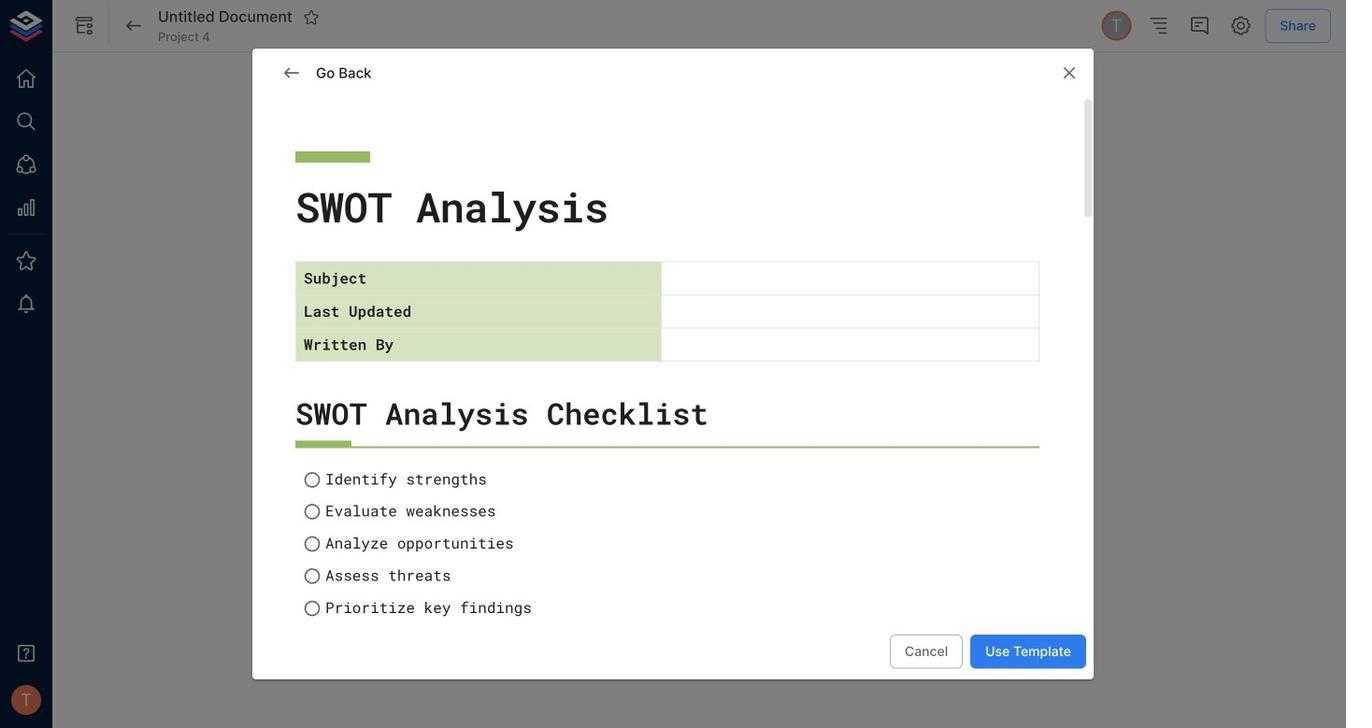 Task type: vqa. For each thing, say whether or not it's contained in the screenshot.
table of contents icon on the top right of page
yes



Task type: locate. For each thing, give the bounding box(es) containing it.
unchecked image
[[303, 503, 322, 522], [303, 535, 322, 554], [303, 599, 322, 618]]

comments image
[[1189, 14, 1212, 37]]

2 vertical spatial unchecked image
[[303, 599, 322, 618]]

unchecked image
[[303, 471, 322, 489], [303, 567, 322, 586]]

2 unchecked image from the top
[[303, 567, 322, 586]]

table of contents image
[[1148, 14, 1170, 37]]

1 vertical spatial unchecked image
[[303, 535, 322, 554]]

0 vertical spatial unchecked image
[[303, 471, 322, 489]]

show wiki image
[[73, 14, 95, 37]]

go back image
[[123, 14, 145, 37]]

favorite image
[[303, 9, 320, 26]]

0 vertical spatial unchecked image
[[303, 503, 322, 522]]

1 vertical spatial unchecked image
[[303, 567, 322, 586]]

1 unchecked image from the top
[[303, 503, 322, 522]]

dialog
[[253, 49, 1094, 729]]

1 unchecked image from the top
[[303, 471, 322, 489]]



Task type: describe. For each thing, give the bounding box(es) containing it.
2 unchecked image from the top
[[303, 535, 322, 554]]

settings image
[[1230, 14, 1253, 37]]

3 unchecked image from the top
[[303, 599, 322, 618]]



